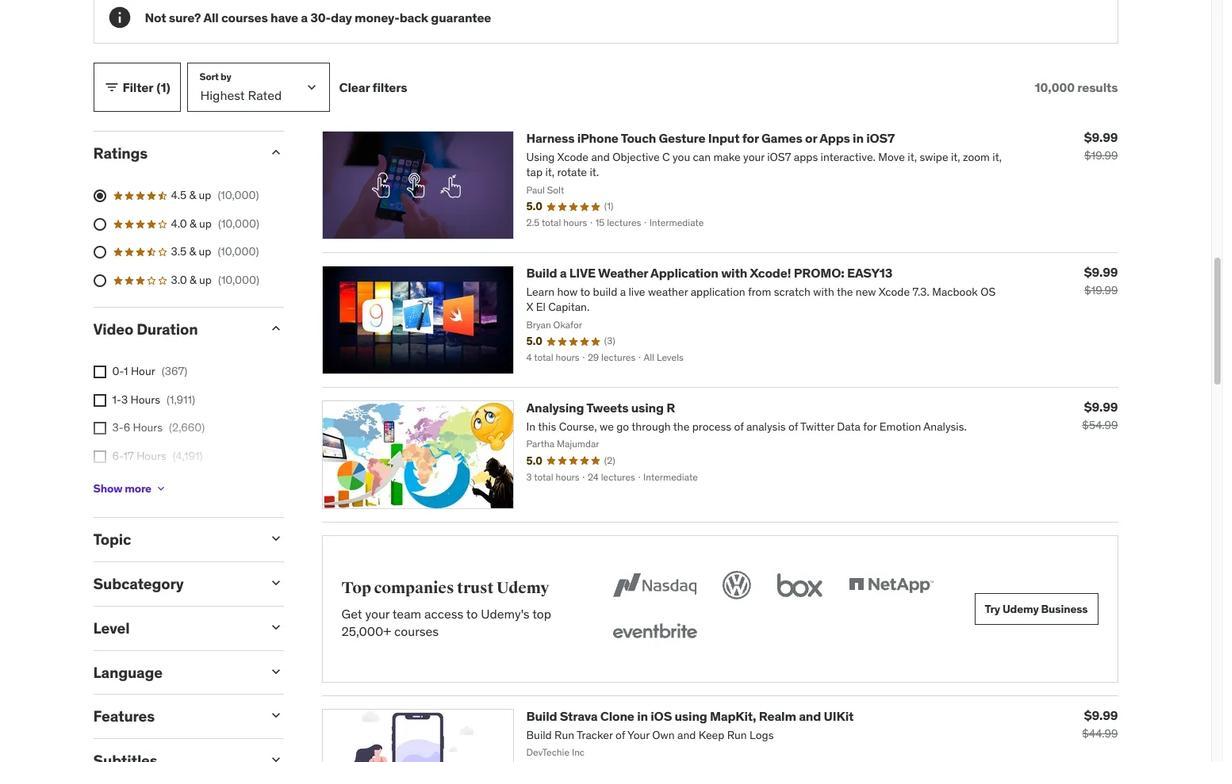 Task type: describe. For each thing, give the bounding box(es) containing it.
features
[[93, 707, 155, 726]]

team
[[392, 606, 421, 622]]

topic button
[[93, 530, 255, 549]]

up for 4.0 & up
[[199, 216, 212, 231]]

ratings
[[93, 144, 148, 163]]

video duration
[[93, 320, 198, 339]]

build strava clone in ios using mapkit, realm and uikit
[[526, 709, 854, 724]]

6
[[123, 421, 130, 435]]

& for 4.0
[[190, 216, 196, 231]]

& for 4.5
[[189, 188, 196, 202]]

tweets
[[586, 400, 628, 416]]

3.0 & up (10,000)
[[171, 273, 259, 287]]

or
[[805, 130, 817, 146]]

live
[[569, 265, 596, 281]]

ratings button
[[93, 144, 255, 163]]

filter
[[123, 79, 153, 95]]

features button
[[93, 707, 255, 726]]

build for build strava clone in ios using mapkit, realm and uikit
[[526, 709, 557, 724]]

up for 3.5 & up
[[199, 245, 211, 259]]

promo:
[[794, 265, 844, 281]]

filters
[[372, 79, 407, 95]]

show
[[93, 481, 122, 496]]

clear
[[339, 79, 370, 95]]

for
[[742, 130, 759, 146]]

clone
[[600, 709, 634, 724]]

with
[[721, 265, 747, 281]]

analysing tweets using r link
[[526, 400, 675, 416]]

xcode!
[[750, 265, 791, 281]]

4.5 & up (10,000)
[[171, 188, 259, 202]]

mapkit,
[[710, 709, 756, 724]]

0 vertical spatial courses
[[221, 9, 268, 25]]

xsmall image for 6-
[[93, 451, 106, 463]]

$9.99 $19.99 for harness iphone touch gesture input for games or apps in ios7
[[1084, 130, 1118, 163]]

realm
[[759, 709, 796, 724]]

gesture
[[659, 130, 706, 146]]

up for 3.0 & up
[[199, 273, 212, 287]]

& for 3.0
[[190, 273, 196, 287]]

17
[[123, 449, 134, 463]]

udemy inside top companies trust udemy get your team access to udemy's top 25,000+ courses
[[497, 578, 549, 598]]

small image for video duration
[[268, 321, 284, 337]]

r
[[666, 400, 675, 416]]

(10,000) for 3.5 & up (10,000)
[[218, 245, 259, 259]]

small image for topic
[[268, 531, 284, 547]]

(2,660)
[[169, 421, 205, 435]]

clear filters button
[[339, 63, 407, 112]]

small image for level
[[268, 619, 284, 635]]

level
[[93, 619, 130, 638]]

iphone
[[577, 130, 618, 146]]

3.0
[[171, 273, 187, 287]]

language
[[93, 663, 162, 682]]

$9.99 for easy13
[[1084, 264, 1118, 280]]

filter (1)
[[123, 79, 170, 95]]

subcategory
[[93, 574, 184, 593]]

build for build a live weather application with xcode! promo: easy13
[[526, 265, 557, 281]]

analysing
[[526, 400, 584, 416]]

0-1 hour (367)
[[112, 364, 187, 379]]

build strava clone in ios using mapkit, realm and uikit link
[[526, 709, 854, 724]]

4.0 & up (10,000)
[[171, 216, 259, 231]]

analysing tweets using r
[[526, 400, 675, 416]]

more
[[125, 481, 151, 496]]

weather
[[598, 265, 648, 281]]

show more
[[93, 481, 151, 496]]

companies
[[374, 578, 454, 598]]

build a live weather application with xcode! promo: easy13
[[526, 265, 892, 281]]

get
[[341, 606, 362, 622]]

hours for 3-6 hours
[[133, 421, 163, 435]]

$19.99 for build a live weather application with xcode! promo: easy13
[[1084, 283, 1118, 298]]

hours right 17+ at the left
[[132, 477, 162, 491]]

games
[[761, 130, 802, 146]]

3.5 & up (10,000)
[[171, 245, 259, 259]]

1 vertical spatial in
[[637, 709, 648, 724]]

hours for 1-3 hours
[[130, 393, 160, 407]]

0 vertical spatial xsmall image
[[93, 422, 106, 435]]

courses inside top companies trust udemy get your team access to udemy's top 25,000+ courses
[[394, 624, 439, 639]]

volkswagen image
[[719, 568, 754, 603]]

try
[[985, 602, 1000, 616]]

clear filters
[[339, 79, 407, 95]]

(10,000) for 3.0 & up (10,000)
[[218, 273, 259, 287]]

$9.99 $44.99
[[1082, 708, 1118, 741]]

0 vertical spatial a
[[301, 9, 308, 25]]

xsmall image inside the show more button
[[155, 482, 167, 495]]

ios7
[[866, 130, 895, 146]]

try udemy business link
[[974, 594, 1098, 625]]

up for 4.5 & up
[[199, 188, 211, 202]]

harness iphone touch gesture input for games or apps in ios7
[[526, 130, 895, 146]]

1-
[[112, 393, 121, 407]]

level button
[[93, 619, 255, 638]]

1 horizontal spatial using
[[675, 709, 707, 724]]

small image for language
[[268, 664, 284, 679]]



Task type: locate. For each thing, give the bounding box(es) containing it.
harness
[[526, 130, 575, 146]]

top
[[341, 578, 371, 598]]

access
[[424, 606, 463, 622]]

$44.99
[[1082, 727, 1118, 741]]

hours right the 6 at the left of the page
[[133, 421, 163, 435]]

harness iphone touch gesture input for games or apps in ios7 link
[[526, 130, 895, 146]]

0 vertical spatial build
[[526, 265, 557, 281]]

show more button
[[93, 473, 167, 505]]

4 $9.99 from the top
[[1084, 708, 1118, 724]]

application
[[650, 265, 718, 281]]

a left '30-'
[[301, 9, 308, 25]]

&
[[189, 188, 196, 202], [190, 216, 196, 231], [189, 245, 196, 259], [190, 273, 196, 287]]

25,000+
[[341, 624, 391, 639]]

build a live weather application with xcode! promo: easy13 link
[[526, 265, 892, 281]]

0 horizontal spatial using
[[631, 400, 664, 416]]

17+ hours
[[112, 477, 162, 491]]

xsmall image for 0-
[[93, 366, 106, 379]]

& right 4.5
[[189, 188, 196, 202]]

up right 4.0
[[199, 216, 212, 231]]

0 vertical spatial using
[[631, 400, 664, 416]]

top companies trust udemy get your team access to udemy's top 25,000+ courses
[[341, 578, 551, 639]]

input
[[708, 130, 740, 146]]

netapp image
[[845, 568, 936, 603]]

not sure? all courses have a 30-day money-back guarantee
[[145, 9, 491, 25]]

(1)
[[157, 79, 170, 95]]

1 (10,000) from the top
[[218, 188, 259, 202]]

apps
[[820, 130, 850, 146]]

& right 3.5
[[189, 245, 196, 259]]

(4,191)
[[173, 449, 203, 463]]

your
[[365, 606, 390, 622]]

in
[[853, 130, 864, 146], [637, 709, 648, 724]]

a left live
[[560, 265, 567, 281]]

guarantee
[[431, 9, 491, 25]]

$9.99 for and
[[1084, 708, 1118, 724]]

courses down 'team'
[[394, 624, 439, 639]]

hour
[[131, 364, 155, 379]]

all
[[203, 9, 219, 25]]

xsmall image left 6-
[[93, 451, 106, 463]]

using left r
[[631, 400, 664, 416]]

0 horizontal spatial udemy
[[497, 578, 549, 598]]

up right 4.5
[[199, 188, 211, 202]]

& for 3.5
[[189, 245, 196, 259]]

(367)
[[162, 364, 187, 379]]

$9.99 $54.99
[[1082, 399, 1118, 433]]

10,000
[[1035, 79, 1075, 95]]

0 vertical spatial xsmall image
[[93, 366, 106, 379]]

video
[[93, 320, 133, 339]]

1 vertical spatial xsmall image
[[93, 394, 106, 407]]

xsmall image left 1- at the left of page
[[93, 394, 106, 407]]

in left the ios at bottom right
[[637, 709, 648, 724]]

2 small image from the top
[[268, 321, 284, 337]]

xsmall image right more
[[155, 482, 167, 495]]

1 $9.99 from the top
[[1084, 130, 1118, 145]]

2 vertical spatial xsmall image
[[93, 451, 106, 463]]

1-3 hours (1,911)
[[112, 393, 195, 407]]

xsmall image for 1-
[[93, 394, 106, 407]]

(10,000) up 3.5 & up (10,000)
[[218, 216, 259, 231]]

money-
[[355, 9, 399, 25]]

4.5
[[171, 188, 187, 202]]

udemy up udemy's
[[497, 578, 549, 598]]

uikit
[[824, 709, 854, 724]]

1 small image from the top
[[268, 145, 284, 160]]

10,000 results
[[1035, 79, 1118, 95]]

3-
[[112, 421, 123, 435]]

up right 3.5
[[199, 245, 211, 259]]

xsmall image
[[93, 422, 106, 435], [155, 482, 167, 495]]

2 $19.99 from the top
[[1084, 283, 1118, 298]]

(10,000) for 4.5 & up (10,000)
[[218, 188, 259, 202]]

(1,911)
[[167, 393, 195, 407]]

up
[[199, 188, 211, 202], [199, 216, 212, 231], [199, 245, 211, 259], [199, 273, 212, 287]]

1 vertical spatial xsmall image
[[155, 482, 167, 495]]

6-
[[112, 449, 123, 463]]

1 build from the top
[[526, 265, 557, 281]]

small image
[[268, 145, 284, 160], [268, 321, 284, 337], [268, 531, 284, 547], [268, 708, 284, 724]]

1 vertical spatial build
[[526, 709, 557, 724]]

small image for features
[[268, 708, 284, 724]]

top
[[532, 606, 551, 622]]

1 horizontal spatial udemy
[[1002, 602, 1039, 616]]

$9.99
[[1084, 130, 1118, 145], [1084, 264, 1118, 280], [1084, 399, 1118, 415], [1084, 708, 1118, 724]]

1 horizontal spatial in
[[853, 130, 864, 146]]

video duration button
[[93, 320, 255, 339]]

3 $9.99 from the top
[[1084, 399, 1118, 415]]

topic
[[93, 530, 131, 549]]

xsmall image
[[93, 366, 106, 379], [93, 394, 106, 407], [93, 451, 106, 463]]

0 vertical spatial udemy
[[497, 578, 549, 598]]

results
[[1077, 79, 1118, 95]]

0-
[[112, 364, 124, 379]]

0 horizontal spatial in
[[637, 709, 648, 724]]

1 vertical spatial a
[[560, 265, 567, 281]]

have
[[270, 9, 298, 25]]

$19.99 for harness iphone touch gesture input for games or apps in ios7
[[1084, 149, 1118, 163]]

udemy's
[[481, 606, 530, 622]]

$9.99 $19.99
[[1084, 130, 1118, 163], [1084, 264, 1118, 298]]

up right 3.0 at the top of page
[[199, 273, 212, 287]]

1 vertical spatial courses
[[394, 624, 439, 639]]

subcategory button
[[93, 574, 255, 593]]

small image for subcategory
[[268, 575, 284, 591]]

2 (10,000) from the top
[[218, 216, 259, 231]]

30-
[[310, 9, 331, 25]]

& right 3.0 at the top of page
[[190, 273, 196, 287]]

eventbrite image
[[609, 616, 700, 651]]

0 horizontal spatial xsmall image
[[93, 422, 106, 435]]

try udemy business
[[985, 602, 1088, 616]]

build left live
[[526, 265, 557, 281]]

udemy right the try
[[1002, 602, 1039, 616]]

(10,000) down 3.5 & up (10,000)
[[218, 273, 259, 287]]

3
[[121, 393, 128, 407]]

10,000 results status
[[1035, 79, 1118, 95]]

0 horizontal spatial a
[[301, 9, 308, 25]]

box image
[[773, 568, 826, 603]]

easy13
[[847, 265, 892, 281]]

& right 4.0
[[190, 216, 196, 231]]

$9.99 $19.99 for build a live weather application with xcode! promo: easy13
[[1084, 264, 1118, 298]]

2 $9.99 $19.99 from the top
[[1084, 264, 1118, 298]]

strava
[[560, 709, 598, 724]]

courses
[[221, 9, 268, 25], [394, 624, 439, 639]]

1 vertical spatial using
[[675, 709, 707, 724]]

nasdaq image
[[609, 568, 700, 603]]

0 vertical spatial in
[[853, 130, 864, 146]]

0 vertical spatial $19.99
[[1084, 149, 1118, 163]]

hours
[[130, 393, 160, 407], [133, 421, 163, 435], [137, 449, 166, 463], [132, 477, 162, 491]]

$19.99
[[1084, 149, 1118, 163], [1084, 283, 1118, 298]]

3 xsmall image from the top
[[93, 451, 106, 463]]

3 small image from the top
[[268, 531, 284, 547]]

ios
[[651, 709, 672, 724]]

1 vertical spatial $9.99 $19.99
[[1084, 264, 1118, 298]]

4 (10,000) from the top
[[218, 273, 259, 287]]

xsmall image left 0-
[[93, 366, 106, 379]]

1 $19.99 from the top
[[1084, 149, 1118, 163]]

duration
[[137, 320, 198, 339]]

1 vertical spatial $19.99
[[1084, 283, 1118, 298]]

2 xsmall image from the top
[[93, 394, 106, 407]]

1 xsmall image from the top
[[93, 366, 106, 379]]

1 horizontal spatial a
[[560, 265, 567, 281]]

using
[[631, 400, 664, 416], [675, 709, 707, 724]]

0 horizontal spatial courses
[[221, 9, 268, 25]]

$9.99 inside $9.99 $54.99
[[1084, 399, 1118, 415]]

not
[[145, 9, 166, 25]]

hours for 6-17 hours
[[137, 449, 166, 463]]

3.5
[[171, 245, 187, 259]]

hours right 17
[[137, 449, 166, 463]]

in left ios7
[[853, 130, 864, 146]]

6-17 hours (4,191)
[[112, 449, 203, 463]]

language button
[[93, 663, 255, 682]]

0 vertical spatial $9.99 $19.99
[[1084, 130, 1118, 163]]

4 small image from the top
[[268, 708, 284, 724]]

small image for ratings
[[268, 145, 284, 160]]

(10,000)
[[218, 188, 259, 202], [218, 216, 259, 231], [218, 245, 259, 259], [218, 273, 259, 287]]

xsmall image left the 3-
[[93, 422, 106, 435]]

(10,000) up 4.0 & up (10,000)
[[218, 188, 259, 202]]

4.0
[[171, 216, 187, 231]]

using right the ios at bottom right
[[675, 709, 707, 724]]

build left strava
[[526, 709, 557, 724]]

hours right 3
[[130, 393, 160, 407]]

3-6 hours (2,660)
[[112, 421, 205, 435]]

1 horizontal spatial courses
[[394, 624, 439, 639]]

1 $9.99 $19.99 from the top
[[1084, 130, 1118, 163]]

courses right all
[[221, 9, 268, 25]]

$9.99 inside $9.99 $44.99
[[1084, 708, 1118, 724]]

small image
[[104, 80, 119, 95], [268, 575, 284, 591], [268, 619, 284, 635], [268, 664, 284, 679], [268, 752, 284, 762]]

$9.99 for apps
[[1084, 130, 1118, 145]]

to
[[466, 606, 478, 622]]

$54.99
[[1082, 418, 1118, 433]]

2 $9.99 from the top
[[1084, 264, 1118, 280]]

1 vertical spatial udemy
[[1002, 602, 1039, 616]]

(10,000) for 4.0 & up (10,000)
[[218, 216, 259, 231]]

1 horizontal spatial xsmall image
[[155, 482, 167, 495]]

touch
[[621, 130, 656, 146]]

and
[[799, 709, 821, 724]]

2 build from the top
[[526, 709, 557, 724]]

3 (10,000) from the top
[[218, 245, 259, 259]]

udemy
[[497, 578, 549, 598], [1002, 602, 1039, 616]]

(10,000) down 4.0 & up (10,000)
[[218, 245, 259, 259]]



Task type: vqa. For each thing, say whether or not it's contained in the screenshot.
Bestseller
no



